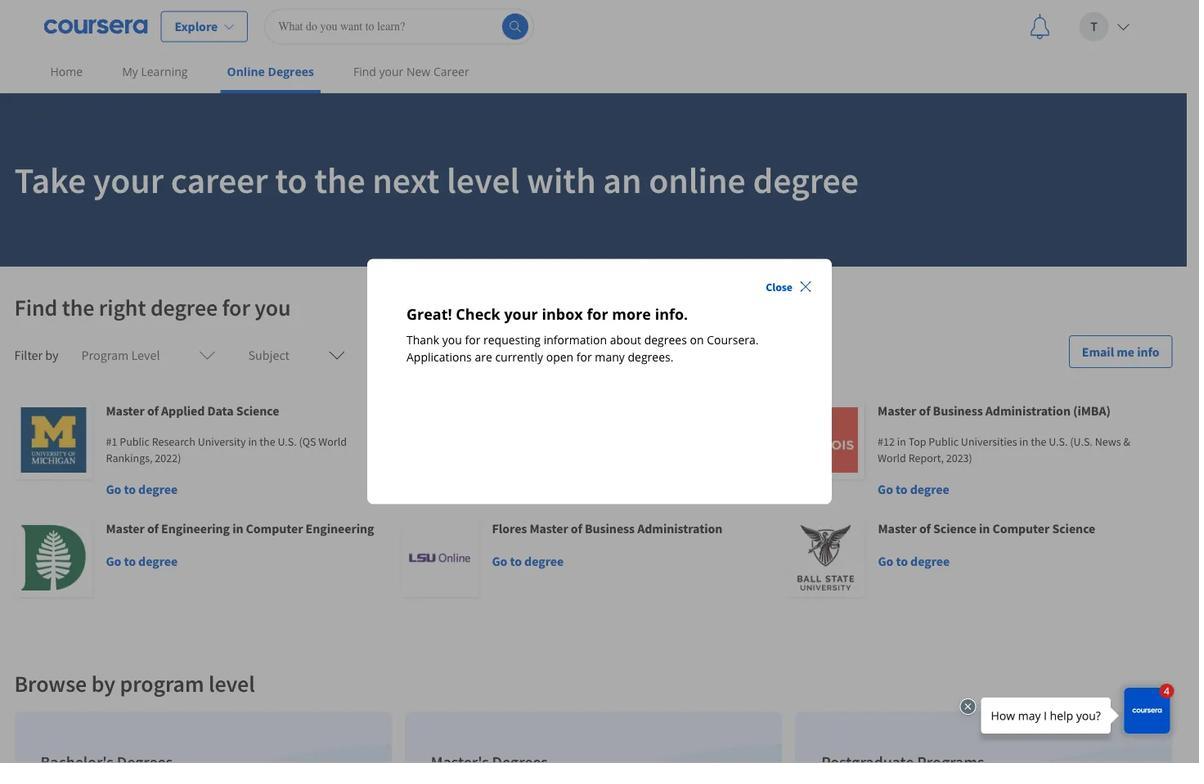 Task type: vqa. For each thing, say whether or not it's contained in the screenshot.
bottommost 'Careers'
no



Task type: describe. For each thing, give the bounding box(es) containing it.
master for master of applied data science
[[106, 403, 145, 419]]

go down #12
[[878, 481, 893, 497]]

#1 public research university in the u.s. (qs world rankings, 2022)
[[106, 434, 347, 466]]

of for master of business administration (imba)
[[919, 403, 931, 419]]

go to degree for flores master of business administration
[[492, 553, 564, 569]]

open
[[546, 349, 574, 364]]

1 horizontal spatial administration
[[986, 403, 1071, 419]]

world inside #1 public research university in the u.s. (qs world rankings, 2022)
[[318, 434, 347, 449]]

take your career to the next level with an online degree
[[14, 157, 859, 202]]

&
[[1124, 434, 1131, 449]]

#12
[[878, 434, 895, 449]]

(u.s.
[[1070, 434, 1093, 449]]

go for master of science in computer science
[[878, 553, 894, 569]]

2 horizontal spatial science
[[1052, 520, 1096, 537]]

applied
[[161, 403, 205, 419]]

more
[[612, 304, 651, 324]]

of for master of engineering in computer engineering
[[147, 520, 159, 537]]

in down #12 in top public universities in the u.s. (u.s. news & world report, 2023) on the right bottom
[[979, 520, 990, 537]]

report,
[[909, 451, 944, 466]]

about
[[610, 332, 641, 347]]

thank
[[407, 332, 439, 347]]

filter
[[14, 347, 43, 363]]

coursera image
[[44, 13, 148, 40]]

take
[[14, 157, 86, 202]]

top
[[909, 434, 927, 449]]

of right flores
[[571, 520, 582, 537]]

university
[[198, 434, 246, 449]]

1 vertical spatial administration
[[637, 520, 723, 537]]

the inside #12 in top public universities in the u.s. (u.s. news & world report, 2023)
[[1031, 434, 1047, 449]]

your for career
[[93, 157, 164, 202]]

universities
[[961, 434, 1017, 449]]

online degrees
[[227, 64, 314, 79]]

find for find your new career
[[353, 64, 376, 79]]

of for master of applied data science
[[147, 403, 159, 419]]

0 vertical spatial level
[[447, 157, 520, 202]]

great!
[[407, 304, 452, 324]]

data
[[207, 403, 234, 419]]

master for master of engineering in computer engineering
[[106, 520, 145, 537]]

your inside 'great! check your inbox for more info. thank you for requesting information about degrees on coursera. applications are currently open for many degrees.'
[[504, 304, 538, 324]]

master of science in computer science
[[878, 520, 1096, 537]]

my
[[122, 64, 138, 79]]

program
[[120, 670, 204, 698]]

degrees
[[268, 64, 314, 79]]

find your new career
[[353, 64, 469, 79]]

check
[[456, 304, 500, 324]]

my learning link
[[115, 53, 194, 90]]

great! check your inbox for more info. dialog
[[367, 259, 832, 504]]

find for find the right degree for you
[[14, 293, 57, 322]]

1 vertical spatial level
[[209, 670, 255, 698]]

go for flores master of business administration
[[492, 553, 508, 569]]

degrees
[[644, 332, 687, 347]]

my learning
[[122, 64, 188, 79]]

go down rankings,
[[106, 481, 121, 497]]

(qs
[[299, 434, 316, 449]]

public inside #12 in top public universities in the u.s. (u.s. news & world report, 2023)
[[929, 434, 959, 449]]

next
[[373, 157, 440, 202]]

find the right degree for you
[[14, 293, 291, 322]]

with
[[527, 157, 596, 202]]

(imba)
[[1073, 403, 1111, 419]]

email
[[1082, 344, 1114, 360]]

master of business administration (imba)
[[878, 403, 1111, 419]]

browse by program level
[[14, 670, 255, 698]]

great! check your inbox for more info. thank you for requesting information about degrees on coursera. applications are currently open for many degrees.
[[407, 304, 759, 364]]

university of michigan image
[[14, 401, 93, 479]]

email me info button
[[1069, 335, 1173, 368]]

in right universities
[[1020, 434, 1029, 449]]



Task type: locate. For each thing, give the bounding box(es) containing it.
#12 in top public universities in the u.s. (u.s. news & world report, 2023)
[[878, 434, 1131, 466]]

new
[[407, 64, 431, 79]]

u.s. inside #1 public research university in the u.s. (qs world rankings, 2022)
[[278, 434, 297, 449]]

in inside #1 public research university in the u.s. (qs world rankings, 2022)
[[248, 434, 257, 449]]

information
[[544, 332, 607, 347]]

list
[[8, 705, 1179, 763]]

research
[[152, 434, 195, 449]]

master down rankings,
[[106, 520, 145, 537]]

1 vertical spatial your
[[93, 157, 164, 202]]

find up filter by
[[14, 293, 57, 322]]

in right university
[[248, 434, 257, 449]]

1 horizontal spatial your
[[379, 64, 404, 79]]

1 engineering from the left
[[161, 520, 230, 537]]

0 horizontal spatial computer
[[246, 520, 303, 537]]

2023)
[[946, 451, 973, 466]]

info
[[1137, 344, 1160, 360]]

public up 2023)
[[929, 434, 959, 449]]

master for master of business administration (imba)
[[878, 403, 917, 419]]

go for master of engineering in computer engineering
[[106, 553, 121, 569]]

online
[[227, 64, 265, 79]]

on
[[690, 332, 704, 347]]

university of illinois at urbana-champaign image
[[787, 401, 865, 479]]

applications
[[407, 349, 472, 364]]

of down report,
[[919, 520, 931, 537]]

by for filter
[[45, 347, 59, 363]]

of
[[147, 403, 159, 419], [919, 403, 931, 419], [147, 520, 159, 537], [571, 520, 582, 537], [919, 520, 931, 537]]

0 horizontal spatial public
[[120, 434, 150, 449]]

1 vertical spatial business
[[585, 520, 635, 537]]

1 horizontal spatial science
[[934, 520, 977, 537]]

close button
[[759, 272, 819, 301]]

your up requesting
[[504, 304, 538, 324]]

0 horizontal spatial u.s.
[[278, 434, 297, 449]]

master of applied data science
[[106, 403, 279, 419]]

master of engineering in computer engineering
[[106, 520, 374, 537]]

go down flores
[[492, 553, 508, 569]]

degree
[[753, 157, 859, 202], [150, 293, 218, 322], [138, 481, 178, 497], [910, 481, 950, 497], [138, 553, 178, 569], [525, 553, 564, 569], [911, 553, 950, 569]]

by
[[45, 347, 59, 363], [91, 670, 115, 698]]

in down #1 public research university in the u.s. (qs world rankings, 2022)
[[232, 520, 243, 537]]

of left applied
[[147, 403, 159, 419]]

of down 2022)
[[147, 520, 159, 537]]

world right (qs
[[318, 434, 347, 449]]

public
[[120, 434, 150, 449], [929, 434, 959, 449]]

0 vertical spatial by
[[45, 347, 59, 363]]

level right "next"
[[447, 157, 520, 202]]

are
[[475, 349, 492, 364]]

career
[[434, 64, 469, 79]]

world inside #12 in top public universities in the u.s. (u.s. news & world report, 2023)
[[878, 451, 906, 466]]

online
[[649, 157, 746, 202]]

1 horizontal spatial you
[[442, 332, 462, 347]]

ball state university image
[[787, 519, 865, 597]]

business
[[933, 403, 983, 419], [585, 520, 635, 537]]

currently
[[495, 349, 543, 364]]

master down report,
[[878, 520, 917, 537]]

to
[[275, 157, 307, 202], [124, 481, 136, 497], [896, 481, 908, 497], [124, 553, 136, 569], [510, 553, 522, 569], [896, 553, 908, 569]]

dartmouth college image
[[14, 519, 93, 597]]

0 vertical spatial your
[[379, 64, 404, 79]]

public up rankings,
[[120, 434, 150, 449]]

right
[[99, 293, 146, 322]]

computer for engineering
[[246, 520, 303, 537]]

level
[[447, 157, 520, 202], [209, 670, 255, 698]]

1 horizontal spatial public
[[929, 434, 959, 449]]

your
[[379, 64, 404, 79], [93, 157, 164, 202], [504, 304, 538, 324]]

u.s.
[[278, 434, 297, 449], [1049, 434, 1068, 449]]

the left (qs
[[260, 434, 275, 449]]

0 horizontal spatial find
[[14, 293, 57, 322]]

1 horizontal spatial world
[[878, 451, 906, 466]]

1 u.s. from the left
[[278, 434, 297, 449]]

master
[[106, 403, 145, 419], [878, 403, 917, 419], [106, 520, 145, 537], [530, 520, 568, 537], [878, 520, 917, 537]]

1 vertical spatial by
[[91, 670, 115, 698]]

of for master of science in computer science
[[919, 520, 931, 537]]

of up top
[[919, 403, 931, 419]]

you
[[255, 293, 291, 322], [442, 332, 462, 347]]

find your new career link
[[347, 53, 476, 90]]

2 horizontal spatial your
[[504, 304, 538, 324]]

close
[[766, 279, 793, 294]]

many
[[595, 349, 625, 364]]

find
[[353, 64, 376, 79], [14, 293, 57, 322]]

for
[[222, 293, 250, 322], [587, 304, 608, 324], [465, 332, 481, 347], [577, 349, 592, 364]]

science
[[236, 403, 279, 419], [934, 520, 977, 537], [1052, 520, 1096, 537]]

2 vertical spatial your
[[504, 304, 538, 324]]

u.s. left the (u.s.
[[1049, 434, 1068, 449]]

0 horizontal spatial level
[[209, 670, 255, 698]]

home link
[[44, 53, 89, 90]]

0 horizontal spatial administration
[[637, 520, 723, 537]]

level right program
[[209, 670, 255, 698]]

1 horizontal spatial computer
[[993, 520, 1050, 537]]

by right filter
[[45, 347, 59, 363]]

1 public from the left
[[120, 434, 150, 449]]

u.s. inside #12 in top public universities in the u.s. (u.s. news & world report, 2023)
[[1049, 434, 1068, 449]]

master for master of science in computer science
[[878, 520, 917, 537]]

0 horizontal spatial world
[[318, 434, 347, 449]]

u.s. left (qs
[[278, 434, 297, 449]]

news
[[1095, 434, 1121, 449]]

go
[[106, 481, 121, 497], [878, 481, 893, 497], [106, 553, 121, 569], [492, 553, 508, 569], [878, 553, 894, 569]]

0 horizontal spatial by
[[45, 347, 59, 363]]

email me info
[[1082, 344, 1160, 360]]

your for new
[[379, 64, 404, 79]]

coursera.
[[707, 332, 759, 347]]

online degrees link
[[221, 53, 321, 93]]

degrees.
[[628, 349, 674, 364]]

2 engineering from the left
[[306, 520, 374, 537]]

2022)
[[155, 451, 181, 466]]

you inside 'great! check your inbox for more info. thank you for requesting information about degrees on coursera. applications are currently open for many degrees.'
[[442, 332, 462, 347]]

by for browse
[[91, 670, 115, 698]]

requesting
[[484, 332, 541, 347]]

rankings,
[[106, 451, 153, 466]]

1 horizontal spatial find
[[353, 64, 376, 79]]

0 horizontal spatial engineering
[[161, 520, 230, 537]]

0 vertical spatial business
[[933, 403, 983, 419]]

louisiana state university image
[[400, 519, 479, 597]]

0 vertical spatial world
[[318, 434, 347, 449]]

info.
[[655, 304, 688, 324]]

an
[[603, 157, 642, 202]]

master up #1
[[106, 403, 145, 419]]

master up #12
[[878, 403, 917, 419]]

the left "next"
[[314, 157, 365, 202]]

in
[[248, 434, 257, 449], [897, 434, 906, 449], [1020, 434, 1029, 449], [232, 520, 243, 537], [979, 520, 990, 537]]

0 horizontal spatial you
[[255, 293, 291, 322]]

administration
[[986, 403, 1071, 419], [637, 520, 723, 537]]

filter by
[[14, 347, 59, 363]]

home
[[50, 64, 83, 79]]

flores
[[492, 520, 527, 537]]

0 vertical spatial you
[[255, 293, 291, 322]]

world
[[318, 434, 347, 449], [878, 451, 906, 466]]

go to degree for master of science in computer science
[[878, 553, 950, 569]]

learning
[[141, 64, 188, 79]]

1 horizontal spatial engineering
[[306, 520, 374, 537]]

go right the ball state university image
[[878, 553, 894, 569]]

0 horizontal spatial your
[[93, 157, 164, 202]]

None search field
[[264, 9, 534, 45]]

go to degree
[[106, 481, 178, 497], [878, 481, 950, 497], [106, 553, 178, 569], [492, 553, 564, 569], [878, 553, 950, 569]]

1 horizontal spatial level
[[447, 157, 520, 202]]

master right flores
[[530, 520, 568, 537]]

0 horizontal spatial business
[[585, 520, 635, 537]]

1 horizontal spatial u.s.
[[1049, 434, 1068, 449]]

find left new
[[353, 64, 376, 79]]

by right browse
[[91, 670, 115, 698]]

#1
[[106, 434, 117, 449]]

1 computer from the left
[[246, 520, 303, 537]]

2 u.s. from the left
[[1049, 434, 1068, 449]]

1 vertical spatial world
[[878, 451, 906, 466]]

in right #12
[[897, 434, 906, 449]]

computer for science
[[993, 520, 1050, 537]]

your right take
[[93, 157, 164, 202]]

0 vertical spatial find
[[353, 64, 376, 79]]

the
[[314, 157, 365, 202], [62, 293, 94, 322], [260, 434, 275, 449], [1031, 434, 1047, 449]]

flores master of business administration
[[492, 520, 723, 537]]

1 vertical spatial you
[[442, 332, 462, 347]]

go to degree for master of engineering in computer engineering
[[106, 553, 178, 569]]

public inside #1 public research university in the u.s. (qs world rankings, 2022)
[[120, 434, 150, 449]]

great! check your inbox for more info. status
[[407, 304, 793, 365]]

browse
[[14, 670, 87, 698]]

the left right
[[62, 293, 94, 322]]

your left new
[[379, 64, 404, 79]]

world down #12
[[878, 451, 906, 466]]

the inside #1 public research university in the u.s. (qs world rankings, 2022)
[[260, 434, 275, 449]]

the left the (u.s.
[[1031, 434, 1047, 449]]

0 vertical spatial administration
[[986, 403, 1071, 419]]

inbox
[[542, 304, 583, 324]]

0 horizontal spatial science
[[236, 403, 279, 419]]

1 vertical spatial find
[[14, 293, 57, 322]]

go right dartmouth college image
[[106, 553, 121, 569]]

2 public from the left
[[929, 434, 959, 449]]

2 computer from the left
[[993, 520, 1050, 537]]

1 horizontal spatial business
[[933, 403, 983, 419]]

me
[[1117, 344, 1135, 360]]

engineering
[[161, 520, 230, 537], [306, 520, 374, 537]]

computer
[[246, 520, 303, 537], [993, 520, 1050, 537]]

1 horizontal spatial by
[[91, 670, 115, 698]]

career
[[171, 157, 268, 202]]



